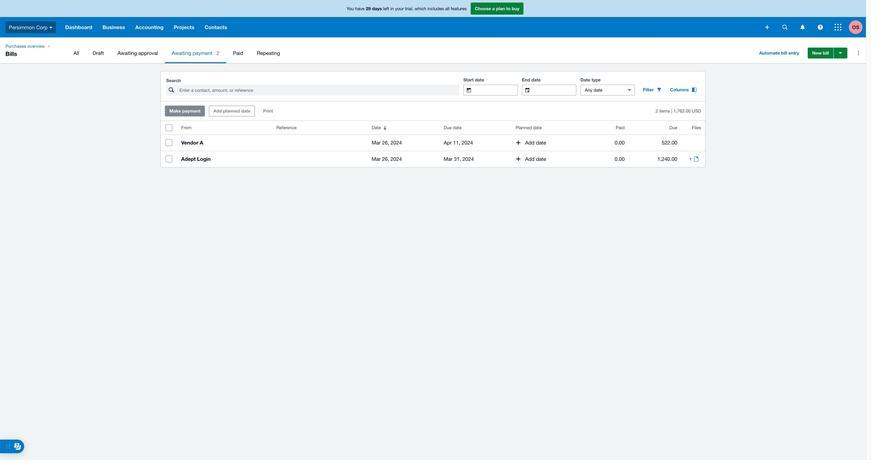 Task type: vqa. For each thing, say whether or not it's contained in the screenshot.
Manage menu toggle image
no



Task type: describe. For each thing, give the bounding box(es) containing it.
Enter a contact, amount, or reference field
[[179, 85, 460, 95]]

list of all the bills element
[[161, 121, 706, 167]]

overflow menu image
[[852, 46, 866, 60]]

file attachments image
[[693, 156, 700, 162]]



Task type: locate. For each thing, give the bounding box(es) containing it.
menu
[[67, 43, 750, 63]]

1 horizontal spatial svg image
[[783, 25, 788, 30]]

banner
[[0, 0, 866, 37]]

navigation
[[0, 37, 866, 63]]

svg image
[[783, 25, 788, 30], [766, 25, 770, 29]]

None field
[[477, 85, 518, 95], [535, 85, 576, 95], [581, 85, 622, 95], [477, 85, 518, 95], [535, 85, 576, 95], [581, 85, 622, 95]]

svg image
[[835, 24, 842, 31], [801, 25, 805, 30], [818, 25, 823, 30], [49, 27, 53, 29]]

0 horizontal spatial svg image
[[766, 25, 770, 29]]



